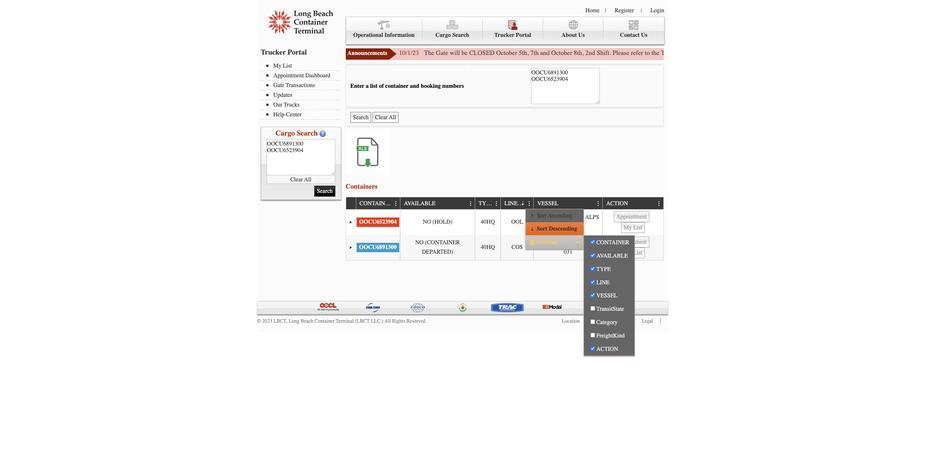 Task type: describe. For each thing, give the bounding box(es) containing it.
week.
[[814, 49, 830, 57]]

40hq cell for cos
[[475, 235, 501, 260]]

containers
[[346, 182, 378, 190]]

1 for from the left
[[736, 49, 743, 57]]

gate
[[764, 49, 775, 57]]

menu bar containing operational information
[[346, 17, 665, 44]]

2 the from the left
[[805, 49, 813, 57]]

10/1/23
[[399, 49, 419, 57]]

2 | from the left
[[641, 8, 642, 14]]

row containing no (container departed)
[[346, 235, 663, 260]]

row containing container
[[346, 198, 663, 210]]

our trucks link
[[266, 102, 340, 108]]

container link
[[360, 198, 396, 209]]

descending
[[549, 226, 577, 232]]

8th,
[[574, 49, 584, 57]]

will
[[450, 49, 460, 57]]

edit column settings image for line
[[527, 201, 532, 207]]

details
[[777, 49, 794, 57]]

edit column settings image for type
[[494, 201, 500, 207]]

1 the from the left
[[652, 49, 660, 57]]

1 october from the left
[[496, 49, 517, 57]]

menu bar containing my list
[[261, 62, 344, 120]]

cosco shipping alps 031 cell for cos
[[534, 235, 603, 260]]

1 horizontal spatial portal
[[516, 32, 531, 38]]

2nd
[[586, 49, 595, 57]]

cell for ool
[[603, 210, 663, 235]]

enter a list of container and booking numbers
[[350, 83, 464, 89]]

40hq for ool
[[481, 219, 495, 225]]

further
[[745, 49, 763, 57]]

7th
[[530, 49, 539, 57]]

1 horizontal spatial vessel
[[597, 293, 618, 299]]

about us
[[562, 32, 585, 38]]

us for contact us
[[641, 32, 648, 38]]

edit column settings image for available
[[468, 201, 474, 207]]

container column header
[[356, 198, 400, 210]]

oocu6891300 cell
[[356, 235, 400, 260]]

gate inside my list appointment dashboard gate transactions updates our trucks help center
[[273, 82, 284, 89]]

cosco for cos
[[537, 239, 557, 246]]

edit column settings image for vessel
[[596, 201, 601, 207]]

dashboard
[[305, 72, 330, 79]]

sort for sort ascending
[[537, 213, 547, 219]]

announcements
[[348, 50, 387, 56]]

2 for from the left
[[796, 49, 803, 57]]

(lbct
[[355, 318, 370, 324]]

privacy policy
[[596, 318, 626, 324]]

legal
[[642, 318, 653, 324]]

available inside menu
[[597, 253, 628, 259]]

transactions
[[286, 82, 315, 89]]

menu containing container
[[584, 235, 635, 356]]

no (container departed) cell
[[400, 235, 475, 260]]

container
[[315, 318, 335, 324]]

alps for cos
[[585, 239, 599, 246]]

line link
[[505, 198, 530, 209]]

cell for cos
[[603, 235, 663, 260]]

menu item containing columns
[[526, 235, 635, 356]]

please
[[613, 49, 629, 57]]

container
[[385, 83, 409, 89]]

031 for cos
[[564, 249, 573, 255]]

cosco shipping alps 031 cell for ool
[[534, 210, 603, 235]]

1 vertical spatial search
[[297, 129, 318, 137]]

policy
[[613, 318, 626, 324]]

category
[[597, 319, 618, 326]]

1 horizontal spatial gate
[[436, 49, 448, 57]]

location
[[562, 318, 580, 324]]

updates
[[273, 92, 292, 98]]

1 vertical spatial trucker portal
[[261, 48, 307, 56]]

home link
[[586, 7, 600, 14]]

1 | from the left
[[605, 8, 606, 14]]

llc.)
[[371, 318, 383, 324]]

type column header
[[475, 198, 501, 210]]

hours
[[692, 49, 708, 57]]

sort ascending
[[537, 213, 572, 219]]

edit column settings image for container
[[393, 201, 399, 207]]

1 vertical spatial trucker
[[261, 48, 286, 56]]

edit column settings image for action
[[656, 201, 662, 207]]

vessel inside column header
[[537, 200, 559, 207]]

0 vertical spatial trucker portal
[[494, 32, 531, 38]]

list
[[370, 83, 378, 89]]

0 horizontal spatial portal
[[288, 48, 307, 56]]

sort descending
[[537, 226, 577, 232]]

my list appointment dashboard gate transactions updates our trucks help center
[[273, 63, 330, 118]]

about us link
[[543, 19, 604, 39]]

alps for ool
[[585, 214, 599, 221]]

cosco for ool
[[537, 214, 557, 221]]

information
[[385, 32, 415, 38]]

operational
[[353, 32, 383, 38]]

appointment dashboard link
[[266, 72, 340, 79]]

search inside 'link'
[[452, 32, 469, 38]]

privacy policy link
[[596, 318, 626, 324]]

my list link
[[266, 63, 340, 69]]

available link
[[404, 198, 439, 209]]

trucks
[[284, 102, 300, 108]]

line inside column header
[[505, 200, 518, 207]]

operational information link
[[346, 19, 422, 39]]

type inside menu
[[597, 266, 611, 272]]

clear all
[[290, 176, 311, 183]]

legal link
[[642, 318, 653, 324]]

no for no (hold)
[[423, 219, 431, 225]]

type link
[[479, 198, 497, 209]]

clear
[[290, 176, 303, 183]]

updates link
[[266, 92, 340, 98]]

center
[[286, 111, 302, 118]]

lbct,
[[274, 318, 287, 324]]

action link
[[606, 198, 632, 209]]

oocu6523904
[[359, 219, 397, 225]]

enter
[[350, 83, 365, 89]]

appointment
[[273, 72, 304, 79]]

cosco shipping alps 031 for ool
[[537, 214, 599, 230]]

0 vertical spatial and
[[540, 49, 550, 57]]

login
[[651, 7, 665, 14]]

shipping for ool
[[558, 214, 584, 221]]

booking
[[421, 83, 441, 89]]



Task type: locate. For each thing, give the bounding box(es) containing it.
about
[[562, 32, 577, 38]]

shipping for cos
[[558, 239, 584, 246]]

no (hold) cell
[[400, 210, 475, 235]]

031 down descending
[[564, 249, 573, 255]]

list
[[283, 63, 292, 69]]

1 40hq cell from the top
[[475, 210, 501, 235]]

1 cosco shipping alps 031 from the top
[[537, 214, 599, 230]]

2 horizontal spatial gate
[[678, 49, 690, 57]]

0 vertical spatial container
[[360, 200, 393, 207]]

ascending
[[548, 213, 572, 219]]

shipping
[[558, 214, 584, 221], [558, 239, 584, 246]]

0 vertical spatial portal
[[516, 32, 531, 38]]

and right the 7th
[[540, 49, 550, 57]]

contact us link
[[604, 19, 664, 39]]

1 horizontal spatial for
[[796, 49, 803, 57]]

cargo inside 'link'
[[436, 32, 451, 38]]

gate
[[436, 49, 448, 57], [678, 49, 690, 57], [273, 82, 284, 89]]

gate right the
[[436, 49, 448, 57]]

1 row from the top
[[346, 198, 663, 210]]

available inside "link"
[[404, 200, 436, 207]]

1 alps from the top
[[585, 214, 599, 221]]

40hq left cos cell
[[481, 244, 495, 250]]

2 sort from the top
[[537, 226, 547, 232]]

available column header
[[400, 198, 475, 210]]

None submit
[[350, 112, 371, 123], [314, 186, 335, 197], [350, 112, 371, 123], [314, 186, 335, 197]]

october left 8th,
[[551, 49, 572, 57]]

tree grid
[[346, 198, 663, 260]]

5th,
[[519, 49, 529, 57]]

for right details
[[796, 49, 803, 57]]

oocu6523904 cell
[[356, 210, 400, 235]]

us right about
[[579, 32, 585, 38]]

vessel up transitstate
[[597, 293, 618, 299]]

40hq cell down "type" link
[[475, 210, 501, 235]]

2 cosco shipping alps 031 from the top
[[537, 239, 599, 255]]

trucker up closed
[[494, 32, 515, 38]]

40hq cell left cos
[[475, 235, 501, 260]]

(hold)
[[433, 219, 453, 225]]

10/1/23 the gate will be closed october 5th, 7th and october 8th, 2nd shift. please refer to the truck gate hours web page for further gate details for the week.
[[399, 49, 830, 57]]

to
[[645, 49, 650, 57]]

cosco
[[537, 214, 557, 221], [537, 239, 557, 246]]

oocu6891300
[[359, 244, 397, 250]]

1 vertical spatial type
[[597, 266, 611, 272]]

1 vertical spatial cargo search
[[276, 129, 318, 137]]

reserved.
[[407, 318, 427, 324]]

1 vertical spatial menu bar
[[261, 62, 344, 120]]

2 shipping from the top
[[558, 239, 584, 246]]

0 horizontal spatial for
[[736, 49, 743, 57]]

cargo up will
[[436, 32, 451, 38]]

search up be
[[452, 32, 469, 38]]

©
[[257, 318, 261, 324]]

row
[[346, 198, 663, 210], [346, 210, 663, 235], [346, 235, 663, 260]]

tree grid containing container
[[346, 198, 663, 260]]

contact us
[[620, 32, 648, 38]]

0 vertical spatial 031
[[564, 223, 573, 230]]

type
[[479, 200, 493, 207], [597, 266, 611, 272]]

0 horizontal spatial trucker portal
[[261, 48, 307, 56]]

numbers
[[442, 83, 464, 89]]

us right contact
[[641, 32, 648, 38]]

cargo search up will
[[436, 32, 469, 38]]

1 40hq from the top
[[481, 219, 495, 225]]

for right page
[[736, 49, 743, 57]]

cosco shipping alps 031
[[537, 214, 599, 230], [537, 239, 599, 255]]

all right clear
[[304, 176, 311, 183]]

(container
[[425, 239, 460, 246]]

1 cosco from the top
[[537, 214, 557, 221]]

cargo search
[[436, 32, 469, 38], [276, 129, 318, 137]]

gate up 'updates'
[[273, 82, 284, 89]]

closed
[[469, 49, 495, 57]]

cargo search link
[[422, 19, 483, 39]]

ool
[[511, 219, 523, 225]]

transitstate
[[597, 306, 624, 312]]

2 edit column settings image from the left
[[596, 201, 601, 207]]

Enter container numbers and/ or booking numbers.  text field
[[267, 139, 335, 175]]

1 vertical spatial alps
[[585, 239, 599, 246]]

0 horizontal spatial gate
[[273, 82, 284, 89]]

1 horizontal spatial trucker portal
[[494, 32, 531, 38]]

ool cell
[[501, 210, 534, 235]]

home
[[586, 7, 600, 14]]

1 horizontal spatial edit column settings image
[[596, 201, 601, 207]]

truck
[[661, 49, 676, 57]]

| left login
[[641, 8, 642, 14]]

4 edit column settings image from the left
[[656, 201, 662, 207]]

no left (hold)
[[423, 219, 431, 225]]

row down ool
[[346, 235, 663, 260]]

1 vertical spatial cosco
[[537, 239, 557, 246]]

edit column settings image
[[393, 201, 399, 207], [468, 201, 474, 207], [527, 201, 532, 207], [656, 201, 662, 207]]

1 horizontal spatial all
[[385, 318, 391, 324]]

0 horizontal spatial type
[[479, 200, 493, 207]]

sort inside menu item
[[537, 226, 547, 232]]

all inside "button"
[[304, 176, 311, 183]]

vessel link
[[537, 198, 562, 209]]

2 cell from the top
[[603, 235, 663, 260]]

edit column settings image inside available column header
[[468, 201, 474, 207]]

0 vertical spatial cosco shipping alps 031
[[537, 214, 599, 230]]

sort
[[537, 213, 547, 219], [537, 226, 547, 232]]

portal up my list 'link'
[[288, 48, 307, 56]]

0 vertical spatial 40hq
[[481, 219, 495, 225]]

0 vertical spatial available
[[404, 200, 436, 207]]

0 horizontal spatial cargo
[[276, 129, 295, 137]]

0 vertical spatial no
[[423, 219, 431, 225]]

0 horizontal spatial and
[[410, 83, 419, 89]]

login link
[[651, 7, 665, 14]]

None checkbox
[[591, 240, 595, 244], [591, 253, 595, 258], [591, 280, 595, 284], [591, 293, 595, 298], [591, 320, 595, 324], [591, 333, 595, 338], [591, 346, 595, 351], [591, 240, 595, 244], [591, 253, 595, 258], [591, 280, 595, 284], [591, 293, 595, 298], [591, 320, 595, 324], [591, 333, 595, 338], [591, 346, 595, 351]]

0 horizontal spatial container
[[360, 200, 393, 207]]

all right the llc.)
[[385, 318, 391, 324]]

0 horizontal spatial |
[[605, 8, 606, 14]]

edit column settings image
[[494, 201, 500, 207], [596, 201, 601, 207]]

1 horizontal spatial and
[[540, 49, 550, 57]]

0 horizontal spatial the
[[652, 49, 660, 57]]

sort down vessel link at the right of the page
[[537, 213, 547, 219]]

| right home link
[[605, 8, 606, 14]]

2023
[[262, 318, 272, 324]]

register link
[[615, 7, 634, 14]]

cosco shipping alps 031 cell
[[534, 210, 603, 235], [534, 235, 603, 260]]

0 horizontal spatial available
[[404, 200, 436, 207]]

0 horizontal spatial all
[[304, 176, 311, 183]]

line column header
[[501, 198, 534, 210]]

shipping down descending
[[558, 239, 584, 246]]

trucker portal up list
[[261, 48, 307, 56]]

40hq cell for ool
[[475, 210, 501, 235]]

40hq for cos
[[481, 244, 495, 250]]

container
[[360, 200, 393, 207], [597, 239, 629, 246]]

edit column settings image left 'line' link in the top right of the page
[[494, 201, 500, 207]]

0 vertical spatial trucker
[[494, 32, 515, 38]]

0 horizontal spatial october
[[496, 49, 517, 57]]

0 horizontal spatial us
[[579, 32, 585, 38]]

location link
[[562, 318, 580, 324]]

row up ool
[[346, 198, 663, 210]]

action inside action link
[[606, 200, 628, 207]]

no inside the no (container departed)
[[415, 239, 424, 246]]

edit column settings image inside action column header
[[656, 201, 662, 207]]

2 alps from the top
[[585, 239, 599, 246]]

0 vertical spatial cosco
[[537, 214, 557, 221]]

help
[[273, 111, 285, 118]]

terminal
[[336, 318, 354, 324]]

40hq down type column header
[[481, 219, 495, 225]]

0 vertical spatial all
[[304, 176, 311, 183]]

operational information
[[353, 32, 415, 38]]

cargo down help
[[276, 129, 295, 137]]

my
[[273, 63, 281, 69]]

vessel
[[537, 200, 559, 207], [597, 293, 618, 299]]

2 40hq from the top
[[481, 244, 495, 250]]

no for no (container departed)
[[415, 239, 424, 246]]

trucker inside menu bar
[[494, 32, 515, 38]]

1 vertical spatial action
[[597, 346, 618, 352]]

1 horizontal spatial us
[[641, 32, 648, 38]]

0 horizontal spatial search
[[297, 129, 318, 137]]

3 edit column settings image from the left
[[527, 201, 532, 207]]

1 031 from the top
[[564, 223, 573, 230]]

1 us from the left
[[579, 32, 585, 38]]

privacy
[[596, 318, 612, 324]]

1 vertical spatial line
[[597, 279, 610, 286]]

0 vertical spatial cargo search
[[436, 32, 469, 38]]

1 vertical spatial all
[[385, 318, 391, 324]]

us for about us
[[579, 32, 585, 38]]

a
[[366, 83, 369, 89]]

1 vertical spatial 031
[[564, 249, 573, 255]]

trucker portal link
[[483, 19, 543, 39]]

1 edit column settings image from the left
[[393, 201, 399, 207]]

0 vertical spatial action
[[606, 200, 628, 207]]

1 horizontal spatial cargo
[[436, 32, 451, 38]]

1 vertical spatial 40hq
[[481, 244, 495, 250]]

action column header
[[603, 198, 663, 210]]

trucker portal
[[494, 32, 531, 38], [261, 48, 307, 56]]

1 edit column settings image from the left
[[494, 201, 500, 207]]

0 vertical spatial shipping
[[558, 214, 584, 221]]

the
[[424, 49, 434, 57]]

None button
[[373, 112, 399, 123], [614, 211, 650, 222], [621, 222, 645, 233], [614, 237, 650, 248], [621, 248, 645, 258], [373, 112, 399, 123], [614, 211, 650, 222], [621, 222, 645, 233], [614, 237, 650, 248], [621, 248, 645, 258]]

1 vertical spatial vessel
[[597, 293, 618, 299]]

1 horizontal spatial search
[[452, 32, 469, 38]]

Enter container numbers and/ or booking numbers. Press ESC to reset input box text field
[[531, 68, 600, 104]]

031 for ool
[[564, 223, 573, 230]]

edit column settings image inside vessel column header
[[596, 201, 601, 207]]

menu bar
[[346, 17, 665, 44], [261, 62, 344, 120], [526, 209, 635, 356]]

our
[[273, 102, 282, 108]]

edit column settings image inside container column header
[[393, 201, 399, 207]]

1 horizontal spatial trucker
[[494, 32, 515, 38]]

and left booking
[[410, 83, 419, 89]]

0 vertical spatial search
[[452, 32, 469, 38]]

None checkbox
[[591, 266, 595, 271], [591, 306, 595, 311], [591, 266, 595, 271], [591, 306, 595, 311]]

3 row from the top
[[346, 235, 663, 260]]

0 vertical spatial sort
[[537, 213, 547, 219]]

2 row from the top
[[346, 210, 663, 235]]

0 horizontal spatial edit column settings image
[[494, 201, 500, 207]]

0 vertical spatial vessel
[[537, 200, 559, 207]]

edit column settings image left action link
[[596, 201, 601, 207]]

vessel column header
[[534, 198, 603, 210]]

row containing cosco shipping alps 031
[[346, 210, 663, 235]]

no up departed)
[[415, 239, 424, 246]]

trucker portal up 5th, on the top right
[[494, 32, 531, 38]]

1 horizontal spatial |
[[641, 8, 642, 14]]

the right to
[[652, 49, 660, 57]]

row down 'line' link in the top right of the page
[[346, 210, 663, 235]]

031
[[564, 223, 573, 230], [564, 249, 573, 255]]

line up ool
[[505, 200, 518, 207]]

© 2023 lbct, long beach container terminal (lbct llc.) all rights reserved.
[[257, 318, 427, 324]]

cosco shipping alps 031 for cos
[[537, 239, 599, 255]]

of
[[379, 83, 384, 89]]

cosco down sort descending menu item
[[537, 239, 557, 246]]

gate transactions link
[[266, 82, 340, 89]]

2 cosco shipping alps 031 cell from the top
[[534, 235, 603, 260]]

1 vertical spatial available
[[597, 253, 628, 259]]

action
[[606, 200, 628, 207], [597, 346, 618, 352]]

menu bar containing sort ascending
[[526, 209, 635, 356]]

2 edit column settings image from the left
[[468, 201, 474, 207]]

no inside cell
[[423, 219, 431, 225]]

1 vertical spatial cosco shipping alps 031
[[537, 239, 599, 255]]

|
[[605, 8, 606, 14], [641, 8, 642, 14]]

1 vertical spatial cargo
[[276, 129, 295, 137]]

be
[[462, 49, 468, 57]]

line up transitstate
[[597, 279, 610, 286]]

0 vertical spatial line
[[505, 200, 518, 207]]

1 horizontal spatial available
[[597, 253, 628, 259]]

0 vertical spatial alps
[[585, 214, 599, 221]]

line
[[505, 200, 518, 207], [597, 279, 610, 286]]

shipping up descending
[[558, 214, 584, 221]]

available
[[404, 200, 436, 207], [597, 253, 628, 259]]

1 vertical spatial shipping
[[558, 239, 584, 246]]

0 horizontal spatial cargo search
[[276, 129, 318, 137]]

2 40hq cell from the top
[[475, 235, 501, 260]]

page
[[722, 49, 734, 57]]

2 cosco from the top
[[537, 239, 557, 246]]

edit column settings image inside line column header
[[527, 201, 532, 207]]

clear all button
[[267, 175, 335, 184]]

0 vertical spatial cargo
[[436, 32, 451, 38]]

1 horizontal spatial october
[[551, 49, 572, 57]]

menu item
[[526, 235, 635, 356]]

sort for sort descending
[[537, 226, 547, 232]]

1 horizontal spatial container
[[597, 239, 629, 246]]

0 horizontal spatial vessel
[[537, 200, 559, 207]]

contact
[[620, 32, 640, 38]]

cos
[[512, 244, 523, 250]]

2 october from the left
[[551, 49, 572, 57]]

vessel up sort ascending
[[537, 200, 559, 207]]

no (container departed)
[[415, 239, 460, 255]]

refer
[[631, 49, 643, 57]]

1 horizontal spatial cargo search
[[436, 32, 469, 38]]

0 horizontal spatial line
[[505, 200, 518, 207]]

1 vertical spatial no
[[415, 239, 424, 246]]

portal up 5th, on the top right
[[516, 32, 531, 38]]

the left week.
[[805, 49, 813, 57]]

031 down ascending
[[564, 223, 573, 230]]

2 us from the left
[[641, 32, 648, 38]]

register
[[615, 7, 634, 14]]

cos cell
[[501, 235, 534, 260]]

sort up columns
[[537, 226, 547, 232]]

shift.
[[597, 49, 611, 57]]

october
[[496, 49, 517, 57], [551, 49, 572, 57]]

rights
[[392, 318, 405, 324]]

trucker up my
[[261, 48, 286, 56]]

1 horizontal spatial type
[[597, 266, 611, 272]]

2 031 from the top
[[564, 249, 573, 255]]

container inside menu
[[597, 239, 629, 246]]

1 horizontal spatial the
[[805, 49, 813, 57]]

no (hold)
[[423, 219, 453, 225]]

0 vertical spatial type
[[479, 200, 493, 207]]

beach
[[301, 318, 313, 324]]

row group containing cosco shipping alps 031
[[346, 210, 663, 260]]

line inside menu
[[597, 279, 610, 286]]

1 vertical spatial portal
[[288, 48, 307, 56]]

us
[[579, 32, 585, 38], [641, 32, 648, 38]]

1 vertical spatial and
[[410, 83, 419, 89]]

1 shipping from the top
[[558, 214, 584, 221]]

us inside 'link'
[[579, 32, 585, 38]]

edit column settings image inside type column header
[[494, 201, 500, 207]]

gate right the truck
[[678, 49, 690, 57]]

menu
[[584, 235, 635, 356]]

october left 5th, on the top right
[[496, 49, 517, 57]]

cargo search down center
[[276, 129, 318, 137]]

container inside "container" link
[[360, 200, 393, 207]]

row group
[[346, 210, 663, 260]]

40hq cell
[[475, 210, 501, 235], [475, 235, 501, 260]]

1 vertical spatial container
[[597, 239, 629, 246]]

1 cosco shipping alps 031 cell from the top
[[534, 210, 603, 235]]

1 cell from the top
[[603, 210, 663, 235]]

1 horizontal spatial line
[[597, 279, 610, 286]]

0 vertical spatial menu bar
[[346, 17, 665, 44]]

for
[[736, 49, 743, 57], [796, 49, 803, 57]]

sort descending menu item
[[526, 222, 584, 235]]

1 vertical spatial sort
[[537, 226, 547, 232]]

the
[[652, 49, 660, 57], [805, 49, 813, 57]]

cosco up sort descending menu item
[[537, 214, 557, 221]]

cell
[[603, 210, 663, 235], [603, 235, 663, 260]]

search down help center link
[[297, 129, 318, 137]]

cargo search inside 'link'
[[436, 32, 469, 38]]

0 horizontal spatial trucker
[[261, 48, 286, 56]]

help center link
[[266, 111, 340, 118]]

type inside column header
[[479, 200, 493, 207]]

web
[[710, 49, 720, 57]]

2 vertical spatial menu bar
[[526, 209, 635, 356]]

1 sort from the top
[[537, 213, 547, 219]]



Task type: vqa. For each thing, say whether or not it's contained in the screenshot.
the bottom 031
yes



